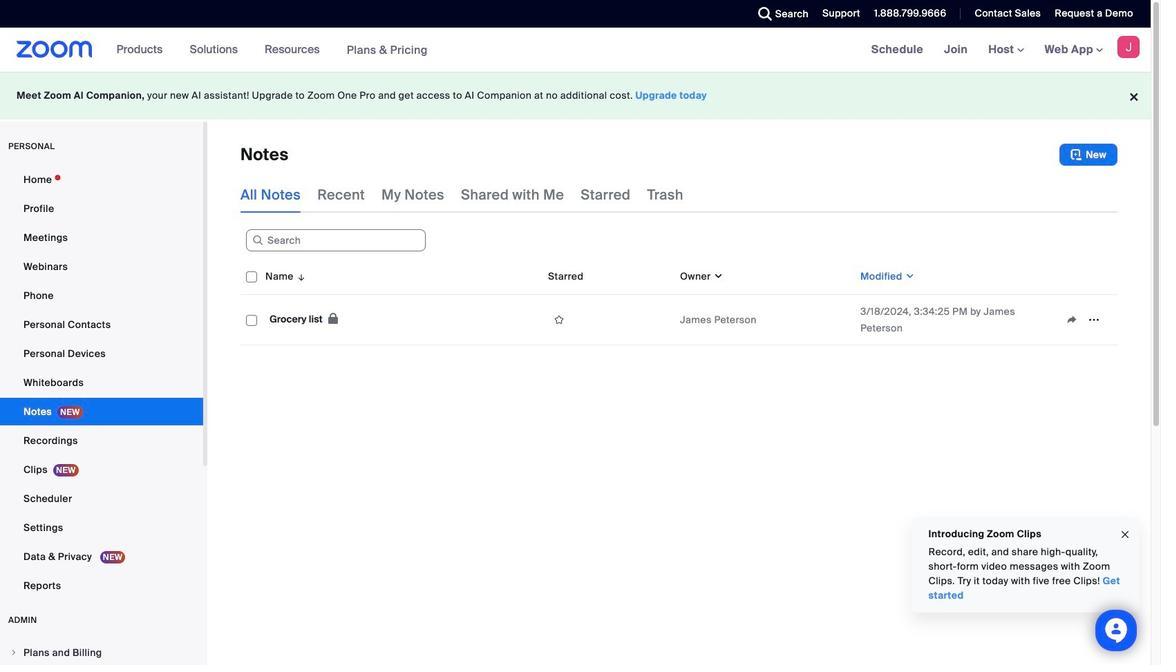 Task type: locate. For each thing, give the bounding box(es) containing it.
zoom logo image
[[17, 41, 92, 58]]

Search text field
[[246, 230, 426, 252]]

right image
[[10, 649, 18, 657]]

footer
[[0, 72, 1151, 120]]

application
[[241, 258, 1128, 356], [548, 310, 669, 330], [1061, 310, 1112, 330]]

close image
[[1120, 527, 1131, 543]]

profile picture image
[[1118, 36, 1140, 58]]

meetings navigation
[[861, 28, 1151, 73]]

menu item
[[0, 640, 203, 666]]

down image
[[902, 270, 915, 283]]

banner
[[0, 28, 1151, 73]]



Task type: describe. For each thing, give the bounding box(es) containing it.
down image
[[711, 270, 724, 283]]

tabs of all notes page tab list
[[241, 177, 683, 213]]

personal menu menu
[[0, 166, 203, 601]]

arrow down image
[[294, 268, 306, 285]]

product information navigation
[[106, 28, 438, 73]]

share image
[[1061, 314, 1083, 326]]

more options for grocery list image
[[1083, 314, 1105, 326]]



Task type: vqa. For each thing, say whether or not it's contained in the screenshot.
down icon
yes



